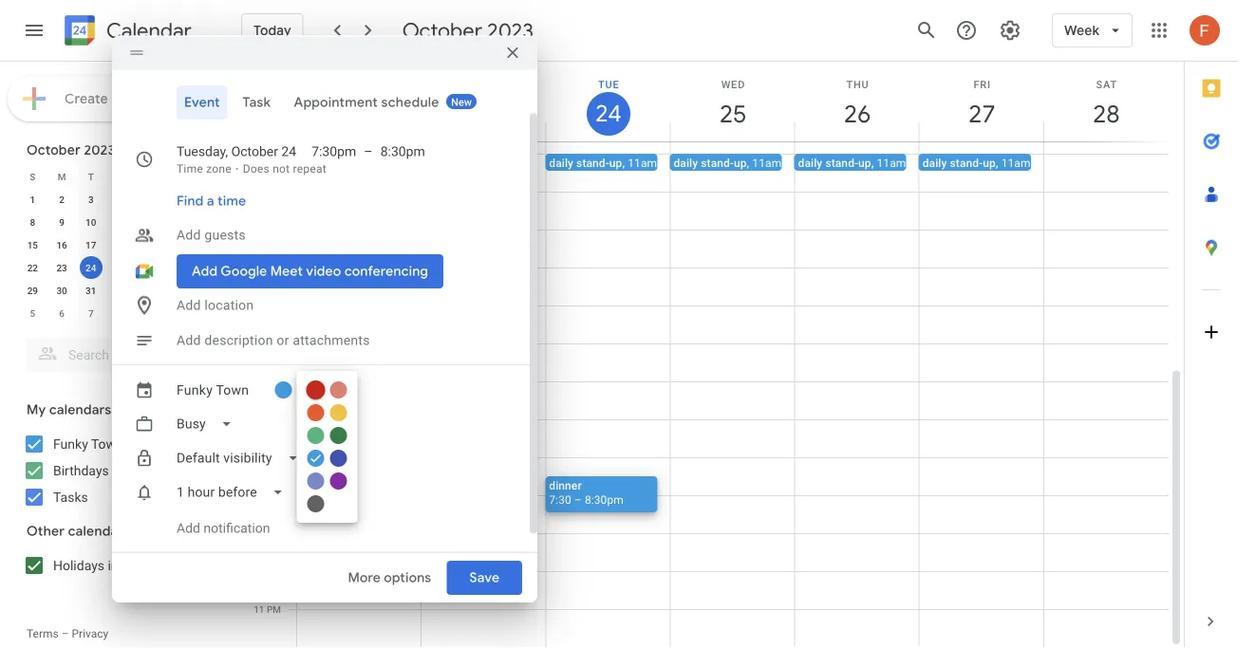 Task type: describe. For each thing, give the bounding box(es) containing it.
sat 28
[[1092, 78, 1119, 130]]

tab list containing event
[[127, 85, 515, 119]]

11 pm
[[254, 604, 281, 615]]

10 for november 10 'element'
[[173, 308, 184, 319]]

19
[[144, 239, 155, 251]]

25
[[718, 98, 745, 130]]

pm for 8 pm
[[267, 490, 281, 501]]

1 stand- from the left
[[577, 156, 609, 170]]

16
[[56, 239, 67, 251]]

tue 24
[[594, 78, 620, 129]]

7:30
[[549, 493, 571, 507]]

privacy
[[72, 628, 109, 641]]

thu
[[847, 78, 869, 90]]

25 link
[[711, 92, 755, 136]]

november 11 element
[[196, 302, 219, 325]]

add guests button
[[169, 218, 515, 252]]

28 link
[[1085, 92, 1129, 136]]

main drawer image
[[23, 19, 46, 42]]

am
[[267, 148, 281, 160]]

4 , from the left
[[996, 156, 999, 170]]

holidays in united states
[[53, 558, 201, 574]]

13 element
[[167, 211, 190, 234]]

pm for 11 pm
[[267, 604, 281, 615]]

0 horizontal spatial october
[[27, 141, 81, 159]]

25 element
[[109, 256, 132, 279]]

7:30pm
[[312, 144, 356, 159]]

october 2023 grid
[[18, 165, 222, 325]]

2 horizontal spatial october
[[402, 17, 482, 44]]

add description or attachments
[[177, 333, 370, 348]]

november 6 element
[[50, 302, 73, 325]]

add notification
[[177, 521, 270, 536]]

repeat
[[293, 162, 327, 175]]

other calendars button
[[4, 517, 236, 547]]

row containing 5
[[18, 302, 222, 325]]

fri
[[974, 78, 991, 90]]

9 pm
[[259, 528, 281, 539]]

calendars for my calendars
[[49, 402, 111, 419]]

fri 27
[[967, 78, 995, 130]]

holidays
[[53, 558, 104, 574]]

24 link
[[587, 92, 630, 136]]

graphite, set event color menu item
[[307, 496, 324, 513]]

november 3 element
[[167, 279, 190, 302]]

wednesday column header
[[106, 165, 135, 188]]

12 element
[[138, 211, 161, 234]]

settings menu image
[[999, 19, 1022, 42]]

november 10 element
[[167, 302, 190, 325]]

dinner 7:30 – 8:30pm
[[549, 479, 624, 507]]

30
[[56, 285, 67, 296]]

26 link
[[836, 92, 879, 136]]

calendar
[[106, 18, 192, 44]]

0 vertical spatial funky town
[[177, 382, 249, 398]]

4 for 4
[[205, 285, 210, 296]]

22
[[27, 262, 38, 273]]

in
[[108, 558, 118, 574]]

grape, set event color menu item
[[330, 473, 347, 490]]

thu 26
[[843, 78, 870, 130]]

november 9 element
[[138, 302, 161, 325]]

row group containing 1
[[18, 188, 222, 325]]

22 element
[[21, 256, 44, 279]]

terms link
[[27, 628, 59, 641]]

sage, set event color menu item
[[307, 427, 324, 444]]

add guests
[[177, 227, 246, 243]]

schedule
[[381, 94, 439, 111]]

terms
[[27, 628, 59, 641]]

tuesday,
[[177, 144, 228, 159]]

1 up from the left
[[609, 156, 622, 170]]

location
[[205, 298, 254, 313]]

25 column header
[[670, 62, 795, 141]]

1 horizontal spatial tab list
[[1185, 62, 1237, 595]]

9 for 9 pm
[[259, 528, 264, 539]]

4 for 4 pm
[[259, 338, 264, 349]]

23
[[56, 262, 67, 273]]

attachments
[[293, 333, 370, 348]]

not
[[273, 162, 290, 175]]

add for add location
[[177, 298, 201, 313]]

8 for 8
[[30, 217, 35, 228]]

0 vertical spatial 8:30pm
[[381, 144, 425, 159]]

0 vertical spatial 7
[[205, 194, 210, 205]]

8 pm
[[259, 490, 281, 501]]

my
[[27, 402, 46, 419]]

24, today element
[[80, 256, 102, 279]]

appointment schedule
[[294, 94, 439, 111]]

1 daily from the left
[[549, 156, 574, 170]]

3 , from the left
[[871, 156, 874, 170]]

add for add guests
[[177, 227, 201, 243]]

event button
[[177, 85, 228, 119]]

a
[[207, 193, 214, 210]]

30 element
[[50, 279, 73, 302]]

pm for 7 pm
[[267, 452, 281, 463]]

does
[[243, 162, 270, 175]]

31
[[86, 285, 96, 296]]

find
[[177, 193, 204, 210]]

7 for 7 pm
[[259, 452, 264, 463]]

funky town inside my calendars list
[[53, 436, 123, 452]]

zone
[[206, 162, 232, 175]]

create
[[65, 90, 108, 107]]

pm for 2 pm
[[267, 262, 281, 273]]

0 horizontal spatial 3
[[88, 194, 94, 205]]

november 4 element
[[196, 279, 219, 302]]

pm for 6 pm
[[267, 414, 281, 425]]

united
[[122, 558, 160, 574]]

1 vertical spatial 3
[[176, 285, 181, 296]]

description
[[205, 333, 273, 348]]

27 inside row group
[[173, 262, 184, 273]]

birthdays
[[53, 463, 109, 479]]

add location
[[177, 298, 254, 313]]

row containing 22
[[18, 256, 222, 279]]

29
[[27, 285, 38, 296]]

1
[[30, 194, 35, 205]]

28 inside column header
[[1092, 98, 1119, 130]]

23 element
[[50, 256, 73, 279]]

create button
[[8, 76, 148, 122]]

0 horizontal spatial october 2023
[[27, 141, 115, 159]]

1 , from the left
[[622, 156, 625, 170]]

11 for 11 pm
[[254, 604, 264, 615]]

17
[[86, 239, 96, 251]]

grid containing 25
[[243, 62, 1184, 649]]

26 element
[[138, 256, 161, 279]]

1 horizontal spatial october
[[231, 144, 278, 159]]

m
[[58, 171, 66, 182]]

november 7 element
[[80, 302, 102, 325]]

time
[[218, 193, 246, 210]]

tomato, set event color menu item
[[306, 381, 325, 400]]

november 5 element
[[21, 302, 44, 325]]

3 daily from the left
[[798, 156, 823, 170]]

10 element
[[80, 211, 102, 234]]

time zone
[[177, 162, 232, 175]]

2 up from the left
[[734, 156, 747, 170]]

sat
[[1096, 78, 1118, 90]]

other calendars
[[27, 523, 130, 540]]

6 for november 6 element
[[59, 308, 64, 319]]

26 column header
[[794, 62, 920, 141]]

15
[[27, 239, 38, 251]]

add for add description or attachments
[[177, 333, 201, 348]]

tue
[[598, 78, 620, 90]]

f
[[176, 171, 181, 182]]

1 11am from the left
[[628, 156, 657, 170]]

tuesday, october 24
[[177, 144, 296, 159]]

time
[[177, 162, 203, 175]]

task
[[243, 94, 271, 111]]

2 11am from the left
[[752, 156, 782, 170]]

13
[[173, 217, 184, 228]]

28 inside row group
[[202, 262, 213, 273]]

or
[[277, 333, 289, 348]]

november 8 element
[[109, 302, 132, 325]]

flamingo, set event color menu item
[[329, 381, 348, 400]]

does not repeat
[[243, 162, 327, 175]]

event
[[184, 94, 220, 111]]

4 element
[[109, 188, 132, 211]]



Task type: locate. For each thing, give the bounding box(es) containing it.
7 down 31 element
[[88, 308, 94, 319]]

0 horizontal spatial –
[[61, 628, 69, 641]]

pm up 5 pm
[[267, 338, 281, 349]]

1 vertical spatial 2023
[[84, 141, 115, 159]]

0 vertical spatial 8
[[30, 217, 35, 228]]

tasks
[[53, 490, 88, 505]]

0 horizontal spatial 7
[[88, 308, 94, 319]]

week button
[[1052, 8, 1133, 53]]

calendars inside my calendars dropdown button
[[49, 402, 111, 419]]

pm right "28" element
[[267, 262, 281, 273]]

add inside button
[[177, 521, 200, 536]]

19 element
[[138, 234, 161, 256]]

9 down 8 pm
[[259, 528, 264, 539]]

1 vertical spatial october 2023
[[27, 141, 115, 159]]

0 horizontal spatial funky town
[[53, 436, 123, 452]]

2 horizontal spatial 24
[[594, 99, 620, 129]]

grid
[[243, 62, 1184, 649]]

row containing 15
[[18, 234, 222, 256]]

7 pm from the top
[[267, 528, 281, 539]]

10 inside november 10 'element'
[[173, 308, 184, 319]]

–
[[364, 144, 373, 159], [574, 493, 582, 507], [61, 628, 69, 641]]

thursday column header
[[135, 165, 164, 188]]

add for add notification
[[177, 521, 200, 536]]

4 left "or"
[[259, 338, 264, 349]]

1 horizontal spatial october 2023
[[402, 17, 534, 44]]

8 inside grid
[[259, 490, 264, 501]]

stand- down 25
[[701, 156, 734, 170]]

16 element
[[50, 234, 73, 256]]

guests
[[205, 227, 246, 243]]

october 2023 up m at the top left
[[27, 141, 115, 159]]

11am down 27 link
[[1002, 156, 1031, 170]]

11am down "25" link
[[752, 156, 782, 170]]

0 vertical spatial 2
[[59, 194, 64, 205]]

town
[[216, 382, 249, 398], [91, 436, 123, 452]]

appointment
[[294, 94, 378, 111]]

24 inside column header
[[594, 99, 620, 129]]

5 down the "29" element
[[30, 308, 35, 319]]

s up 1
[[30, 171, 35, 182]]

2 , from the left
[[747, 156, 750, 170]]

row containing 1
[[18, 188, 222, 211]]

october 2023
[[402, 17, 534, 44], [27, 141, 115, 159]]

pm down 5 pm
[[267, 414, 281, 425]]

new element
[[446, 94, 477, 109]]

27 down fri
[[967, 98, 995, 130]]

1 horizontal spatial 5
[[259, 376, 264, 387]]

row
[[18, 165, 222, 188], [18, 188, 222, 211], [18, 211, 222, 234], [18, 234, 222, 256], [18, 256, 222, 279], [18, 279, 222, 302], [18, 302, 222, 325]]

pm for 4 pm
[[267, 338, 281, 349]]

8
[[30, 217, 35, 228], [259, 490, 264, 501]]

0 horizontal spatial 10
[[86, 217, 96, 228]]

7 down 6 pm
[[259, 452, 264, 463]]

26 down 19
[[144, 262, 155, 273]]

7
[[205, 194, 210, 205], [88, 308, 94, 319], [259, 452, 264, 463]]

2 daily from the left
[[674, 156, 698, 170]]

0 horizontal spatial 28
[[202, 262, 213, 273]]

2 for 2 pm
[[259, 262, 264, 273]]

pm for 9 pm
[[267, 528, 281, 539]]

0 horizontal spatial 9
[[59, 217, 64, 228]]

5 row from the top
[[18, 256, 222, 279]]

pm up 6 pm
[[267, 376, 281, 387]]

, down 24 link
[[622, 156, 625, 170]]

1 horizontal spatial 24
[[281, 144, 296, 159]]

4 11am from the left
[[1002, 156, 1031, 170]]

, down 27 link
[[996, 156, 999, 170]]

up down "25" link
[[734, 156, 747, 170]]

5 inside grid
[[259, 376, 264, 387]]

9
[[59, 217, 64, 228], [147, 308, 152, 319], [259, 528, 264, 539]]

blueberry, set event color menu item
[[330, 450, 347, 467]]

2 pm from the top
[[267, 338, 281, 349]]

0 horizontal spatial 26
[[144, 262, 155, 273]]

to element
[[364, 142, 373, 161]]

7 inside grid
[[259, 452, 264, 463]]

9 for november 9 element
[[147, 308, 152, 319]]

task button
[[235, 85, 279, 119]]

funky town
[[177, 382, 249, 398], [53, 436, 123, 452]]

row group
[[18, 188, 222, 325]]

0 vertical spatial 10
[[86, 217, 96, 228]]

2 vertical spatial 24
[[86, 262, 96, 273]]

2 pm
[[259, 262, 281, 273]]

up down 27 link
[[983, 156, 996, 170]]

11am down 26 link
[[877, 156, 906, 170]]

12
[[144, 217, 155, 228]]

1 horizontal spatial funky
[[177, 382, 213, 398]]

stand- down 24 link
[[577, 156, 609, 170]]

november 1 element
[[109, 279, 132, 302]]

, down "25" link
[[747, 156, 750, 170]]

0 vertical spatial 6
[[176, 194, 181, 205]]

5 for 5 pm
[[259, 376, 264, 387]]

0 horizontal spatial 6
[[59, 308, 64, 319]]

0 vertical spatial 28
[[1092, 98, 1119, 130]]

1 horizontal spatial 6
[[176, 194, 181, 205]]

11 for 11
[[202, 308, 213, 319]]

11 element
[[109, 211, 132, 234]]

0 vertical spatial 27
[[967, 98, 995, 130]]

other
[[27, 523, 65, 540]]

daily stand-up , 11am down 26 link
[[798, 156, 906, 170]]

calendars
[[49, 402, 111, 419], [68, 523, 130, 540]]

17 element
[[80, 234, 102, 256]]

None field
[[169, 407, 248, 441], [169, 441, 314, 476], [169, 476, 299, 510], [169, 407, 248, 441], [169, 441, 314, 476], [169, 476, 299, 510]]

2 vertical spatial 6
[[259, 414, 264, 425]]

2 stand- from the left
[[701, 156, 734, 170]]

1 vertical spatial 24
[[281, 144, 296, 159]]

6 for 6 pm
[[259, 414, 264, 425]]

None search field
[[0, 330, 236, 372]]

4 inside grid
[[259, 338, 264, 349]]

stand- down 26 link
[[826, 156, 859, 170]]

0 horizontal spatial funky
[[53, 436, 88, 452]]

7:30pm – 8:30pm
[[312, 144, 425, 159]]

24 right am
[[281, 144, 296, 159]]

1 vertical spatial 27
[[173, 262, 184, 273]]

– right 7:30 at the left of page
[[574, 493, 582, 507]]

1 horizontal spatial 9
[[147, 308, 152, 319]]

calendars right my
[[49, 402, 111, 419]]

october up mon
[[402, 17, 482, 44]]

11am down 24 link
[[628, 156, 657, 170]]

town left 5 pm
[[216, 382, 249, 398]]

1 horizontal spatial 8:30pm
[[585, 493, 624, 507]]

10
[[86, 217, 96, 228], [173, 308, 184, 319]]

tangerine, set event color menu item
[[307, 404, 324, 421]]

funky up birthdays
[[53, 436, 88, 452]]

3 row from the top
[[18, 211, 222, 234]]

1 horizontal spatial –
[[364, 144, 373, 159]]

6 down 5 pm
[[259, 414, 264, 425]]

2 daily stand-up , 11am from the left
[[674, 156, 782, 170]]

daily stand-up , 11am down 27 link
[[923, 156, 1031, 170]]

3 11am from the left
[[877, 156, 906, 170]]

5 inside row group
[[30, 308, 35, 319]]

november 2 element
[[138, 279, 161, 302]]

0 vertical spatial calendars
[[49, 402, 111, 419]]

week
[[1065, 22, 1100, 39]]

1 vertical spatial 6
[[59, 308, 64, 319]]

pm down 7 pm on the bottom of the page
[[267, 490, 281, 501]]

11am
[[628, 156, 657, 170], [752, 156, 782, 170], [877, 156, 906, 170], [1002, 156, 1031, 170]]

10 inside 10 element
[[86, 217, 96, 228]]

– right 'terms' link
[[61, 628, 69, 641]]

daily stand-up , 11am down 24 link
[[549, 156, 657, 170]]

2 horizontal spatial 6
[[259, 414, 264, 425]]

2 s from the left
[[205, 171, 210, 182]]

1 vertical spatial 8
[[259, 490, 264, 501]]

1 vertical spatial 7
[[88, 308, 94, 319]]

11 left am
[[254, 148, 264, 160]]

1 vertical spatial 26
[[144, 262, 155, 273]]

0 vertical spatial 5
[[30, 308, 35, 319]]

4 daily from the left
[[923, 156, 947, 170]]

0 horizontal spatial 8:30pm
[[381, 144, 425, 159]]

0 vertical spatial 9
[[59, 217, 64, 228]]

2 row from the top
[[18, 188, 222, 211]]

4 row from the top
[[18, 234, 222, 256]]

4
[[205, 285, 210, 296], [259, 338, 264, 349]]

0 vertical spatial 2023
[[487, 17, 534, 44]]

1 vertical spatial funky
[[53, 436, 88, 452]]

2 add from the top
[[177, 298, 201, 313]]

9 inside grid
[[259, 528, 264, 539]]

9 down november 2 element
[[147, 308, 152, 319]]

0 horizontal spatial 8
[[30, 217, 35, 228]]

my calendars list
[[4, 429, 236, 513]]

1 vertical spatial 5
[[259, 376, 264, 387]]

0 vertical spatial october 2023
[[402, 17, 534, 44]]

daily down 25 "column header"
[[674, 156, 698, 170]]

pm
[[267, 262, 281, 273], [267, 338, 281, 349], [267, 376, 281, 387], [267, 414, 281, 425], [267, 452, 281, 463], [267, 490, 281, 501], [267, 528, 281, 539], [267, 604, 281, 615]]

funky down description
[[177, 382, 213, 398]]

20 element
[[167, 234, 190, 256]]

t
[[88, 171, 94, 182]]

8:30pm right to element
[[381, 144, 425, 159]]

today button
[[241, 8, 304, 53]]

8:30pm right 7:30 at the left of page
[[585, 493, 624, 507]]

28 column header
[[1043, 62, 1169, 141]]

october 2023 up mon
[[402, 17, 534, 44]]

8 down 7 pm on the bottom of the page
[[259, 490, 264, 501]]

3 daily stand-up , 11am from the left
[[798, 156, 906, 170]]

new
[[451, 96, 472, 108]]

24 down tue
[[594, 99, 620, 129]]

6 up 13 element
[[176, 194, 181, 205]]

2 vertical spatial 2
[[147, 285, 152, 296]]

2 up november 9 element
[[147, 285, 152, 296]]

2 vertical spatial –
[[61, 628, 69, 641]]

0 vertical spatial –
[[364, 144, 373, 159]]

october up does
[[231, 144, 278, 159]]

– right the '7:30pm' on the left top
[[364, 144, 373, 159]]

s right the time
[[205, 171, 210, 182]]

1 pm from the top
[[267, 262, 281, 273]]

town inside my calendars list
[[91, 436, 123, 452]]

terms – privacy
[[27, 628, 109, 641]]

0 horizontal spatial 2023
[[84, 141, 115, 159]]

1 horizontal spatial s
[[205, 171, 210, 182]]

1 vertical spatial funky town
[[53, 436, 123, 452]]

up down 24 link
[[609, 156, 622, 170]]

1 horizontal spatial 7
[[205, 194, 210, 205]]

Search for people text field
[[38, 338, 205, 372]]

dinner
[[549, 479, 582, 492]]

0 vertical spatial 26
[[843, 98, 870, 130]]

funky town up birthdays
[[53, 436, 123, 452]]

, down 26 link
[[871, 156, 874, 170]]

5 up 6 pm
[[259, 376, 264, 387]]

0 horizontal spatial 27
[[173, 262, 184, 273]]

6 pm
[[259, 414, 281, 425]]

27 column header
[[919, 62, 1044, 141]]

mon
[[471, 78, 497, 90]]

1 vertical spatial town
[[91, 436, 123, 452]]

4 up add location
[[205, 285, 210, 296]]

29 element
[[21, 279, 44, 302]]

1 horizontal spatial 2023
[[487, 17, 534, 44]]

add notification button
[[169, 506, 278, 552]]

4 up from the left
[[983, 156, 996, 170]]

26 down thu on the right top
[[843, 98, 870, 130]]

funky town down description
[[177, 382, 249, 398]]

27 inside 'column header'
[[967, 98, 995, 130]]

24 inside "element"
[[86, 262, 96, 273]]

funky inside my calendars list
[[53, 436, 88, 452]]

2 horizontal spatial 7
[[259, 452, 264, 463]]

add
[[177, 227, 201, 243], [177, 298, 201, 313], [177, 333, 201, 348], [177, 521, 200, 536]]

0 vertical spatial town
[[216, 382, 249, 398]]

3 pm from the top
[[267, 376, 281, 387]]

7 right the 'find'
[[205, 194, 210, 205]]

states
[[163, 558, 201, 574]]

7 pm
[[259, 452, 281, 463]]

1 vertical spatial 10
[[173, 308, 184, 319]]

24 up 31 in the top left of the page
[[86, 262, 96, 273]]

2 horizontal spatial –
[[574, 493, 582, 507]]

1 horizontal spatial 3
[[176, 285, 181, 296]]

basil, set event color menu item
[[330, 427, 347, 444]]

8 down 1
[[30, 217, 35, 228]]

2 horizontal spatial 2
[[259, 262, 264, 273]]

1 vertical spatial calendars
[[68, 523, 130, 540]]

0 horizontal spatial 24
[[86, 262, 96, 273]]

1 vertical spatial 11
[[202, 308, 213, 319]]

1 row from the top
[[18, 165, 222, 188]]

1 horizontal spatial 2
[[147, 285, 152, 296]]

0 horizontal spatial tab list
[[127, 85, 515, 119]]

0 horizontal spatial s
[[30, 171, 35, 182]]

0 vertical spatial 24
[[594, 99, 620, 129]]

1 horizontal spatial 26
[[843, 98, 870, 130]]

wed 25
[[718, 78, 746, 130]]

0 horizontal spatial 2
[[59, 194, 64, 205]]

6 inside grid
[[259, 414, 264, 425]]

daily stand-up , 11am down 25
[[674, 156, 782, 170]]

4 inside 'element'
[[205, 285, 210, 296]]

6 pm from the top
[[267, 490, 281, 501]]

my calendars
[[27, 402, 111, 419]]

18 element
[[109, 234, 132, 256]]

1 horizontal spatial 28
[[1092, 98, 1119, 130]]

27 element
[[167, 256, 190, 279]]

28 down sat
[[1092, 98, 1119, 130]]

26
[[843, 98, 870, 130], [144, 262, 155, 273]]

21
[[202, 239, 213, 251]]

up down 26 link
[[859, 156, 871, 170]]

pm down 8 pm
[[267, 528, 281, 539]]

row containing s
[[18, 165, 222, 188]]

2023 up mon
[[487, 17, 534, 44]]

1 horizontal spatial town
[[216, 382, 249, 398]]

6 down "30" element
[[59, 308, 64, 319]]

today
[[254, 22, 291, 39]]

11 down 9 pm
[[254, 604, 264, 615]]

9 up 16 element
[[59, 217, 64, 228]]

1 vertical spatial 4
[[259, 338, 264, 349]]

24
[[594, 99, 620, 129], [281, 144, 296, 159], [86, 262, 96, 273]]

4 stand- from the left
[[950, 156, 983, 170]]

tab list
[[1185, 62, 1237, 595], [127, 85, 515, 119]]

privacy link
[[72, 628, 109, 641]]

column header
[[296, 62, 422, 141]]

add inside dropdown button
[[177, 227, 201, 243]]

wed
[[721, 78, 746, 90]]

6 row from the top
[[18, 279, 222, 302]]

pm down 9 pm
[[267, 604, 281, 615]]

2 vertical spatial 7
[[259, 452, 264, 463]]

3 up from the left
[[859, 156, 871, 170]]

1 horizontal spatial 27
[[967, 98, 995, 130]]

calendars up in
[[68, 523, 130, 540]]

10 up 17
[[86, 217, 96, 228]]

20
[[173, 239, 184, 251]]

1 vertical spatial –
[[574, 493, 582, 507]]

calendar element
[[61, 11, 192, 53]]

3 up 10 element
[[88, 194, 94, 205]]

3 add from the top
[[177, 333, 201, 348]]

– inside dinner 7:30 – 8:30pm
[[574, 493, 582, 507]]

mon column header
[[421, 62, 546, 141]]

0 vertical spatial funky
[[177, 382, 213, 398]]

3
[[88, 194, 94, 205], [176, 285, 181, 296]]

14 element
[[196, 211, 219, 234]]

8:30pm inside dinner 7:30 – 8:30pm
[[585, 493, 624, 507]]

town down my calendars dropdown button
[[91, 436, 123, 452]]

26 inside row group
[[144, 262, 155, 273]]

– for 8:30pm
[[364, 144, 373, 159]]

,
[[622, 156, 625, 170], [747, 156, 750, 170], [871, 156, 874, 170], [996, 156, 999, 170]]

4 daily stand-up , 11am from the left
[[923, 156, 1031, 170]]

daily down the 24 column header
[[549, 156, 574, 170]]

31 element
[[80, 279, 102, 302]]

2 right "28" element
[[259, 262, 264, 273]]

banana, set event color menu item
[[330, 404, 347, 421]]

1 daily stand-up , 11am from the left
[[549, 156, 657, 170]]

7 row from the top
[[18, 302, 222, 325]]

5 pm from the top
[[267, 452, 281, 463]]

10 for 10 element
[[86, 217, 96, 228]]

10 down the november 3 element
[[173, 308, 184, 319]]

row containing 8
[[18, 211, 222, 234]]

0 vertical spatial 11
[[254, 148, 264, 160]]

11 for 11 am
[[254, 148, 264, 160]]

0 horizontal spatial 4
[[205, 285, 210, 296]]

3 up november 10 'element'
[[176, 285, 181, 296]]

stand-
[[577, 156, 609, 170], [701, 156, 734, 170], [826, 156, 859, 170], [950, 156, 983, 170]]

daily down 27 'column header'
[[923, 156, 947, 170]]

calendars inside other calendars dropdown button
[[68, 523, 130, 540]]

28
[[1092, 98, 1119, 130], [202, 262, 213, 273]]

calendar heading
[[103, 18, 192, 44]]

lavender, set event color menu item
[[307, 473, 324, 490]]

1 horizontal spatial 4
[[259, 338, 264, 349]]

27 down the 20
[[173, 262, 184, 273]]

peacock, set event color menu item
[[307, 450, 324, 467]]

2
[[59, 194, 64, 205], [259, 262, 264, 273], [147, 285, 152, 296]]

2 vertical spatial 11
[[254, 604, 264, 615]]

21 element
[[196, 234, 219, 256]]

0 vertical spatial 4
[[205, 285, 210, 296]]

2 horizontal spatial 9
[[259, 528, 264, 539]]

1 vertical spatial 2
[[259, 262, 264, 273]]

7 for november 7 element
[[88, 308, 94, 319]]

1 s from the left
[[30, 171, 35, 182]]

8 pm from the top
[[267, 604, 281, 615]]

2 down m at the top left
[[59, 194, 64, 205]]

1 horizontal spatial 10
[[173, 308, 184, 319]]

pm down 6 pm
[[267, 452, 281, 463]]

daily down 26 column header at the top of page
[[798, 156, 823, 170]]

5 pm
[[259, 376, 281, 387]]

26 inside column header
[[843, 98, 870, 130]]

stand- down 27 link
[[950, 156, 983, 170]]

2023 up t at the left
[[84, 141, 115, 159]]

28 element
[[196, 256, 219, 279]]

15 element
[[21, 234, 44, 256]]

4 add from the top
[[177, 521, 200, 536]]

1 horizontal spatial 8
[[259, 490, 264, 501]]

1 vertical spatial 28
[[202, 262, 213, 273]]

my calendars button
[[4, 395, 236, 425]]

3 stand- from the left
[[826, 156, 859, 170]]

s
[[30, 171, 35, 182], [205, 171, 210, 182]]

11 inside row group
[[202, 308, 213, 319]]

calendars for other calendars
[[68, 523, 130, 540]]

2 for november 2 element
[[147, 285, 152, 296]]

1 vertical spatial 9
[[147, 308, 152, 319]]

pm for 5 pm
[[267, 376, 281, 387]]

1 vertical spatial 8:30pm
[[585, 493, 624, 507]]

11 down november 4 'element'
[[202, 308, 213, 319]]

– for privacy
[[61, 628, 69, 641]]

4 pm from the top
[[267, 414, 281, 425]]

27 link
[[960, 92, 1004, 136]]

october up m at the top left
[[27, 141, 81, 159]]

1 add from the top
[[177, 227, 201, 243]]

8 inside row group
[[30, 217, 35, 228]]

funky
[[177, 382, 213, 398], [53, 436, 88, 452]]

24 cell
[[76, 256, 106, 279]]

find a time
[[177, 193, 246, 210]]

28 down "21"
[[202, 262, 213, 273]]

8 for 8 pm
[[259, 490, 264, 501]]

5 for 5
[[30, 308, 35, 319]]

2 vertical spatial 9
[[259, 528, 264, 539]]

row containing 29
[[18, 279, 222, 302]]

24 column header
[[545, 62, 671, 141]]



Task type: vqa. For each thing, say whether or not it's contained in the screenshot.
M
yes



